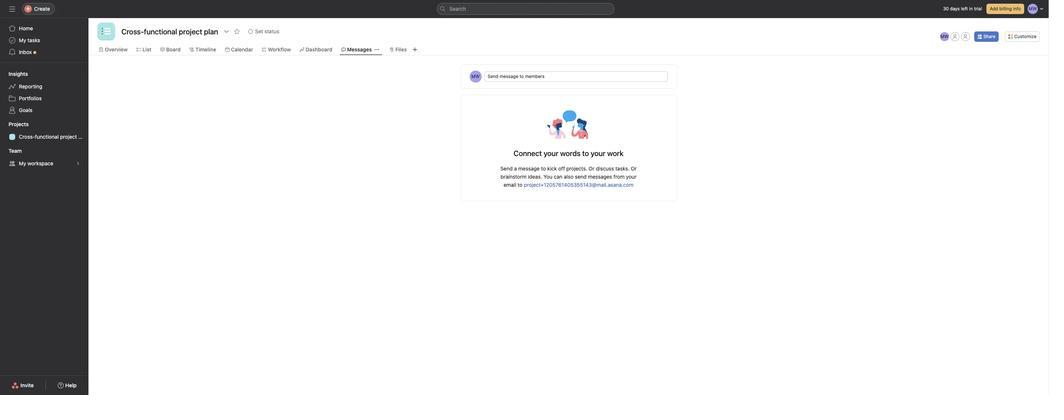 Task type: locate. For each thing, give the bounding box(es) containing it.
project
[[60, 134, 77, 140]]

0 vertical spatial your
[[544, 149, 559, 158]]

search list box
[[437, 3, 615, 15]]

insights element
[[0, 67, 89, 118]]

share button
[[975, 31, 999, 42]]

0 vertical spatial send
[[488, 74, 499, 79]]

send message to members button
[[485, 71, 668, 82]]

reporting
[[19, 83, 42, 90]]

calendar
[[231, 46, 253, 53]]

your down tasks.
[[626, 174, 637, 180]]

list link
[[137, 46, 151, 54]]

from
[[614, 174, 625, 180]]

team button
[[0, 147, 22, 156]]

my down team
[[19, 160, 26, 167]]

send
[[488, 74, 499, 79], [501, 166, 513, 172]]

messages
[[347, 46, 372, 53]]

a
[[514, 166, 517, 172]]

1 horizontal spatial send
[[501, 166, 513, 172]]

30
[[944, 6, 949, 11]]

to right email
[[518, 182, 523, 188]]

also
[[564, 174, 574, 180]]

set status button
[[245, 26, 283, 37]]

0 vertical spatial mw
[[941, 34, 949, 39]]

projects
[[9, 121, 29, 127]]

in
[[970, 6, 973, 11]]

off
[[559, 166, 565, 172]]

global element
[[0, 18, 89, 63]]

send inside button
[[488, 74, 499, 79]]

1 horizontal spatial your
[[626, 174, 637, 180]]

1 vertical spatial message
[[519, 166, 540, 172]]

search button
[[437, 3, 615, 15]]

ideas.
[[528, 174, 542, 180]]

invite button
[[7, 379, 39, 393]]

my inside the teams element
[[19, 160, 26, 167]]

show options image
[[224, 29, 230, 34]]

mw button
[[941, 32, 949, 41]]

my
[[19, 37, 26, 43], [19, 160, 26, 167]]

message left members
[[500, 74, 519, 79]]

team
[[9, 148, 22, 154]]

0 horizontal spatial send
[[488, 74, 499, 79]]

send
[[575, 174, 587, 180]]

or right tasks.
[[631, 166, 637, 172]]

2 or from the left
[[631, 166, 637, 172]]

1 vertical spatial my
[[19, 160, 26, 167]]

customize button
[[1006, 31, 1040, 42]]

portfolios
[[19, 95, 42, 101]]

create button
[[22, 3, 55, 15]]

add tab image
[[412, 47, 418, 53]]

my left the tasks
[[19, 37, 26, 43]]

message inside button
[[500, 74, 519, 79]]

to
[[520, 74, 524, 79], [583, 149, 589, 158], [541, 166, 546, 172], [518, 182, 523, 188]]

message up ideas.
[[519, 166, 540, 172]]

message
[[500, 74, 519, 79], [519, 166, 540, 172]]

1 vertical spatial mw
[[472, 74, 480, 79]]

send inside send a message to kick off projects. or discuss tasks. or brainstorm ideas. you can also send messages from your email to
[[501, 166, 513, 172]]

brainstorm
[[501, 174, 527, 180]]

kick
[[548, 166, 557, 172]]

send for send message to members
[[488, 74, 499, 79]]

your
[[544, 149, 559, 158], [626, 174, 637, 180]]

messages link
[[341, 46, 372, 54]]

insights button
[[0, 70, 28, 78]]

tasks.
[[616, 166, 630, 172]]

send for send a message to kick off projects. or discuss tasks. or brainstorm ideas. you can also send messages from your email to
[[501, 166, 513, 172]]

my workspace link
[[4, 158, 84, 170]]

my inside global element
[[19, 37, 26, 43]]

connect your words to your work
[[514, 149, 624, 158]]

project+1205761405355143@mail.asana.com link
[[524, 182, 634, 188]]

your up kick on the top of page
[[544, 149, 559, 158]]

functional
[[35, 134, 59, 140]]

mw
[[941, 34, 949, 39], [472, 74, 480, 79]]

1 horizontal spatial or
[[631, 166, 637, 172]]

0 vertical spatial message
[[500, 74, 519, 79]]

timeline
[[196, 46, 216, 53]]

or up messages
[[589, 166, 595, 172]]

you
[[544, 174, 553, 180]]

1 vertical spatial your
[[626, 174, 637, 180]]

add
[[990, 6, 999, 11]]

your work
[[591, 149, 624, 158]]

or
[[589, 166, 595, 172], [631, 166, 637, 172]]

projects.
[[567, 166, 587, 172]]

my workspace
[[19, 160, 53, 167]]

0 horizontal spatial or
[[589, 166, 595, 172]]

0 vertical spatial my
[[19, 37, 26, 43]]

dashboard link
[[300, 46, 332, 54]]

1 vertical spatial send
[[501, 166, 513, 172]]

2 my from the top
[[19, 160, 26, 167]]

invite
[[20, 383, 34, 389]]

to left members
[[520, 74, 524, 79]]

1 or from the left
[[589, 166, 595, 172]]

members
[[525, 74, 545, 79]]

email
[[504, 182, 516, 188]]

my for my workspace
[[19, 160, 26, 167]]

calendar link
[[225, 46, 253, 54]]

1 horizontal spatial mw
[[941, 34, 949, 39]]

to inside button
[[520, 74, 524, 79]]

1 my from the top
[[19, 37, 26, 43]]

trial
[[974, 6, 982, 11]]

None text field
[[120, 25, 220, 38]]



Task type: describe. For each thing, give the bounding box(es) containing it.
projects element
[[0, 118, 89, 144]]

message inside send a message to kick off projects. or discuss tasks. or brainstorm ideas. you can also send messages from your email to
[[519, 166, 540, 172]]

to right words on the top of the page
[[583, 149, 589, 158]]

connect
[[514, 149, 542, 158]]

see details, my workspace image
[[76, 161, 80, 166]]

customize
[[1015, 34, 1037, 39]]

portfolios link
[[4, 93, 84, 104]]

files
[[396, 46, 407, 53]]

project+1205761405355143@mail.asana.com
[[524, 182, 634, 188]]

30 days left in trial
[[944, 6, 982, 11]]

overview link
[[99, 46, 128, 54]]

goals link
[[4, 104, 84, 116]]

mw inside button
[[941, 34, 949, 39]]

days
[[950, 6, 960, 11]]

insights
[[9, 71, 28, 77]]

cross-
[[19, 134, 35, 140]]

can
[[554, 174, 563, 180]]

files link
[[390, 46, 407, 54]]

list image
[[102, 27, 111, 36]]

projects button
[[0, 121, 29, 128]]

discuss
[[596, 166, 614, 172]]

add billing info
[[990, 6, 1021, 11]]

billing
[[1000, 6, 1012, 11]]

send a message to kick off projects. or discuss tasks. or brainstorm ideas. you can also send messages from your email to
[[501, 166, 637, 188]]

goals
[[19, 107, 32, 113]]

tab actions image
[[375, 47, 379, 52]]

set status
[[255, 28, 279, 34]]

messages
[[588, 174, 612, 180]]

teams element
[[0, 144, 89, 171]]

share
[[984, 34, 996, 39]]

board link
[[160, 46, 181, 54]]

overview
[[105, 46, 128, 53]]

cross-functional project plan
[[19, 134, 88, 140]]

home link
[[4, 23, 84, 34]]

0 horizontal spatial mw
[[472, 74, 480, 79]]

help button
[[53, 379, 81, 393]]

timeline link
[[190, 46, 216, 54]]

dashboard
[[306, 46, 332, 53]]

workflow
[[268, 46, 291, 53]]

inbox
[[19, 49, 32, 55]]

left
[[961, 6, 968, 11]]

info
[[1014, 6, 1021, 11]]

home
[[19, 25, 33, 31]]

to left kick on the top of page
[[541, 166, 546, 172]]

your inside send a message to kick off projects. or discuss tasks. or brainstorm ideas. you can also send messages from your email to
[[626, 174, 637, 180]]

workflow link
[[262, 46, 291, 54]]

my tasks link
[[4, 34, 84, 46]]

send message to members
[[488, 74, 545, 79]]

words
[[560, 149, 581, 158]]

help
[[65, 383, 77, 389]]

cross-functional project plan link
[[4, 131, 88, 143]]

list
[[143, 46, 151, 53]]

add billing info button
[[987, 4, 1025, 14]]

set
[[255, 28, 263, 34]]

create
[[34, 6, 50, 12]]

reporting link
[[4, 81, 84, 93]]

tasks
[[28, 37, 40, 43]]

status
[[265, 28, 279, 34]]

my for my tasks
[[19, 37, 26, 43]]

board
[[166, 46, 181, 53]]

search
[[450, 6, 466, 12]]

my tasks
[[19, 37, 40, 43]]

hide sidebar image
[[9, 6, 15, 12]]

inbox link
[[4, 46, 84, 58]]

0 horizontal spatial your
[[544, 149, 559, 158]]

workspace
[[28, 160, 53, 167]]

plan
[[78, 134, 88, 140]]

add to starred image
[[234, 29, 240, 34]]



Task type: vqa. For each thing, say whether or not it's contained in the screenshot.
second Or from the left
yes



